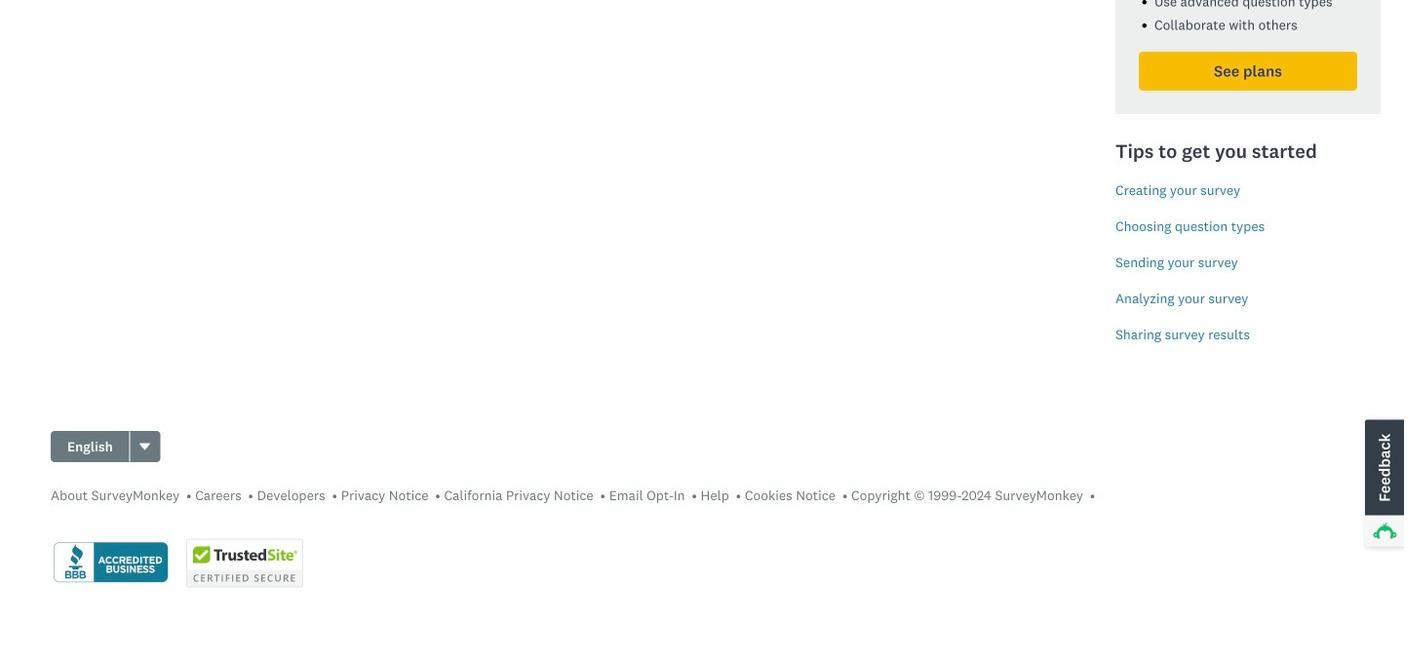 Task type: locate. For each thing, give the bounding box(es) containing it.
language dropdown image
[[138, 440, 152, 454]]

trustedsite helps keep you safe from identity theft, credit card fraud, spyware, spam, viruses and online scams image
[[186, 539, 303, 588]]

language dropdown image
[[140, 443, 150, 450]]

group
[[51, 431, 161, 462]]



Task type: vqa. For each thing, say whether or not it's contained in the screenshot.
Click to verify BBB accreditation and to see a BBB report. image
yes



Task type: describe. For each thing, give the bounding box(es) containing it.
click to verify bbb accreditation and to see a bbb report. image
[[51, 540, 171, 586]]



